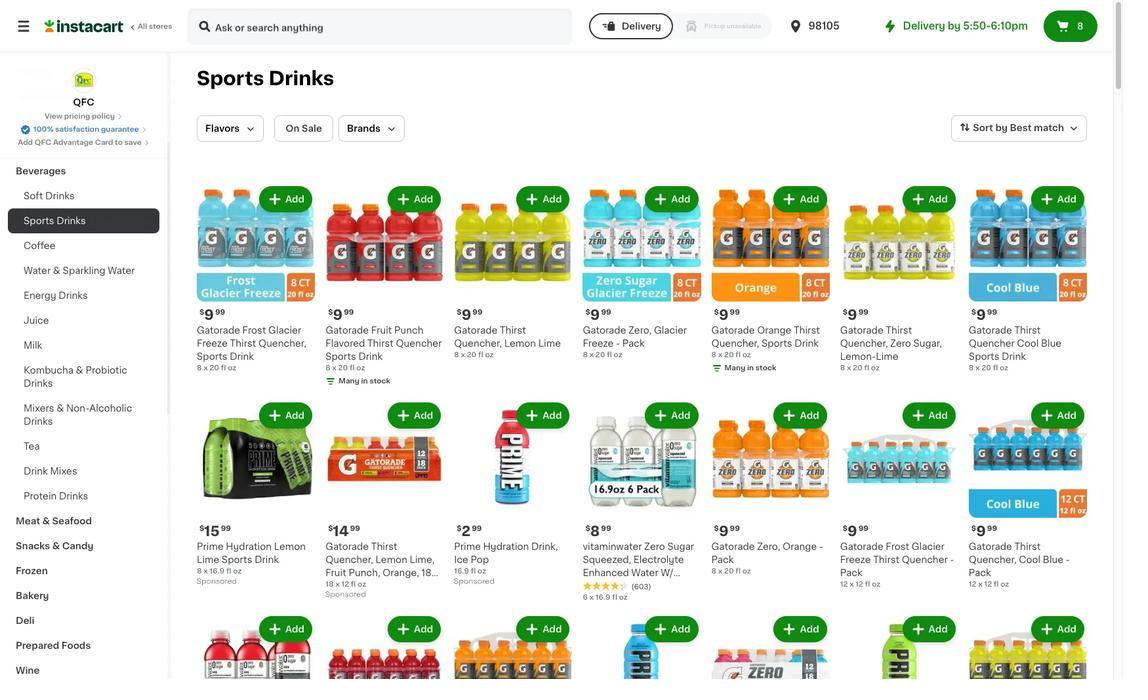 Task type: locate. For each thing, give the bounding box(es) containing it.
1 vertical spatial 18
[[326, 581, 334, 589]]

& inside mixers & non-alcoholic drinks
[[57, 404, 64, 413]]

16.9
[[210, 568, 225, 576], [454, 568, 469, 576], [596, 595, 611, 602]]

zero, inside gatorade zero, glacier freeze - pack 8 x 20 fl oz
[[629, 326, 652, 335]]

water & sparkling water link
[[8, 259, 159, 283]]

many for drink
[[339, 378, 359, 385]]

0 horizontal spatial delivery
[[622, 22, 661, 31]]

add button
[[260, 188, 311, 211], [389, 188, 440, 211], [518, 188, 568, 211], [646, 188, 697, 211], [775, 188, 826, 211], [904, 188, 955, 211], [1033, 188, 1083, 211], [260, 404, 311, 428], [389, 404, 440, 428], [518, 404, 568, 428], [646, 404, 697, 428], [775, 404, 826, 428], [904, 404, 955, 428], [1033, 404, 1083, 428], [260, 618, 311, 642], [389, 618, 440, 642], [518, 618, 568, 642], [646, 618, 697, 642], [775, 618, 826, 642], [904, 618, 955, 642], [1033, 618, 1083, 642]]

$ for prime hydration lemon lime sports drink
[[199, 526, 204, 533]]

on
[[286, 124, 300, 133]]

deli
[[16, 617, 34, 626]]

oz inside gatorade frost glacier freeze thirst quencher - pack 12 x 12 fl oz
[[872, 581, 881, 589]]

★★★★★
[[583, 582, 629, 591], [583, 582, 629, 591]]

delivery for delivery by 5:50-6:10pm
[[903, 21, 945, 31]]

lemon inside prime hydration lemon lime sports drink 8 x 16.9 fl oz
[[274, 543, 306, 552]]

gatorade for gatorade thirst quencher, cool blue - pack 12 x 12 fl oz
[[969, 543, 1012, 552]]

1 vertical spatial blue
[[1043, 556, 1064, 565]]

x inside gatorade zero, orange - pack 8 x 20 fl oz
[[718, 568, 723, 576]]

drinks up on sale at left
[[269, 69, 334, 88]]

energy drinks
[[24, 291, 88, 300]]

prime inside prime hydration drink, ice pop 16.9 fl oz
[[454, 543, 481, 552]]

0 horizontal spatial sponsored badge image
[[197, 579, 237, 586]]

1 vertical spatial zero,
[[757, 543, 780, 552]]

0 horizontal spatial in
[[361, 378, 368, 385]]

$ 9 99 for gatorade zero, glacier freeze - pack
[[586, 308, 611, 322]]

1 horizontal spatial lemon
[[376, 556, 407, 565]]

1 horizontal spatial stock
[[756, 365, 776, 372]]

1 horizontal spatial by
[[996, 123, 1008, 133]]

& left non-
[[57, 404, 64, 413]]

zero left sugar,
[[890, 339, 911, 348]]

$ up prime hydration lemon lime sports drink 8 x 16.9 fl oz
[[199, 526, 204, 533]]

$ up 18 x 12 fl oz
[[328, 526, 333, 533]]

sports drinks down soft drinks
[[24, 217, 86, 226]]

gatorade inside gatorade zero, glacier freeze - pack 8 x 20 fl oz
[[583, 326, 626, 335]]

1 horizontal spatial hydration
[[483, 543, 529, 552]]

0 horizontal spatial sports drinks
[[24, 217, 86, 226]]

0 vertical spatial frost
[[242, 326, 266, 335]]

gatorade inside gatorade thirst quencher, cool blue - pack 12 x 12 fl oz
[[969, 543, 1012, 552]]

thirst inside gatorade frost glacier freeze thirst quencher, sports drink 8 x 20 fl oz
[[230, 339, 256, 348]]

2 horizontal spatial quencher
[[969, 339, 1015, 348]]

oz inside prime hydration drink, ice pop 16.9 fl oz
[[478, 568, 486, 576]]

pack inside gatorade thirst quencher, cool blue - pack 12 x 12 fl oz
[[969, 569, 991, 578]]

$ for gatorade frost glacier freeze thirst quencher, sports drink
[[199, 309, 204, 316]]

gatorade for gatorade frost glacier freeze thirst quencher - pack 12 x 12 fl oz
[[840, 543, 884, 552]]

foods
[[61, 642, 91, 651]]

drink
[[795, 339, 819, 348], [230, 352, 254, 362], [358, 352, 383, 362], [1002, 352, 1026, 362], [24, 467, 48, 476], [255, 556, 279, 565]]

fruit
[[371, 326, 392, 335], [326, 569, 346, 578]]

quencher for glacier
[[902, 556, 948, 565]]

2 horizontal spatial sponsored badge image
[[454, 579, 494, 586]]

1 hydration from the left
[[226, 543, 272, 552]]

99 up gatorade frost glacier freeze thirst quencher - pack 12 x 12 fl oz
[[859, 526, 869, 533]]

0 horizontal spatial fruit
[[326, 569, 346, 578]]

fruit left the punch
[[371, 326, 392, 335]]

9 up gatorade frost glacier freeze thirst quencher, sports drink 8 x 20 fl oz
[[204, 308, 214, 322]]

20 inside gatorade orange thirst quencher, sports drink 8 x 20 fl oz
[[724, 352, 734, 359]]

stock down gatorade orange thirst quencher, sports drink 8 x 20 fl oz
[[756, 365, 776, 372]]

$ 9 99 up lemon-
[[843, 308, 869, 322]]

99 up the gatorade thirst quencher, lemon lime 8 x 20 fl oz
[[473, 309, 483, 316]]

0 vertical spatial by
[[948, 21, 961, 31]]

9 for gatorade thirst quencher, zero sugar, lemon-lime
[[848, 308, 857, 322]]

frozen
[[16, 567, 48, 576]]

1 horizontal spatial prime
[[454, 543, 481, 552]]

0 horizontal spatial lime
[[197, 556, 219, 565]]

glacier inside gatorade zero, glacier freeze - pack 8 x 20 fl oz
[[654, 326, 687, 335]]

zero, for glacier
[[629, 326, 652, 335]]

8 inside prime hydration lemon lime sports drink 8 x 16.9 fl oz
[[197, 568, 202, 576]]

& down milk link
[[76, 366, 83, 375]]

sponsored badge image down 18 x 12 fl oz
[[326, 592, 365, 599]]

1 horizontal spatial frost
[[886, 543, 910, 552]]

1 vertical spatial in
[[361, 378, 368, 385]]

view pricing policy link
[[45, 112, 123, 122]]

prime for 2
[[454, 543, 481, 552]]

zero,
[[629, 326, 652, 335], [757, 543, 780, 552]]

sponsored badge image down prime hydration lemon lime sports drink 8 x 16.9 fl oz
[[197, 579, 237, 586]]

1 vertical spatial lemon
[[274, 543, 306, 552]]

0 vertical spatial blue
[[1041, 339, 1062, 348]]

1 vertical spatial zero
[[644, 543, 665, 552]]

pack
[[622, 339, 645, 348], [712, 556, 734, 565], [840, 569, 863, 578], [969, 569, 991, 578], [326, 582, 348, 591]]

1 horizontal spatial freeze
[[583, 339, 614, 348]]

1 horizontal spatial many in stock
[[725, 365, 776, 372]]

1 horizontal spatial zero,
[[757, 543, 780, 552]]

& right meat
[[42, 517, 50, 526]]

vitaminwater zero sugar squeezed, electrolyte enhanced water w/ vitamins, lemonade drinks
[[583, 543, 694, 604]]

dairy & eggs
[[16, 142, 77, 151]]

gatorade inside gatorade orange thirst quencher, sports drink 8 x 20 fl oz
[[712, 326, 755, 335]]

drinks down kombucha
[[24, 379, 53, 388]]

0 vertical spatial lime
[[538, 339, 561, 348]]

None search field
[[188, 8, 572, 45]]

99 inside $ 14 99
[[350, 526, 360, 533]]

99 for gatorade frost glacier freeze thirst quencher - pack
[[859, 526, 869, 533]]

0 horizontal spatial many in stock
[[339, 378, 390, 385]]

milk link
[[8, 333, 159, 358]]

$ up vitaminwater
[[586, 526, 590, 533]]

$ for gatorade thirst quencher, lemon lime
[[457, 309, 462, 316]]

16.9 down "vitamins,"
[[596, 595, 611, 602]]

delivery
[[903, 21, 945, 31], [622, 22, 661, 31]]

9 up gatorade frost glacier freeze thirst quencher - pack 12 x 12 fl oz
[[848, 525, 857, 539]]

0 horizontal spatial lemon
[[274, 543, 306, 552]]

sports
[[197, 69, 264, 88], [24, 217, 54, 226], [762, 339, 792, 348], [197, 352, 227, 362], [326, 352, 356, 362], [969, 352, 1000, 362], [222, 556, 252, 565]]

water right sparkling
[[108, 266, 135, 276]]

$ 9 99 up gatorade zero, glacier freeze - pack 8 x 20 fl oz
[[586, 308, 611, 322]]

vitaminwater
[[583, 543, 642, 552]]

0 horizontal spatial stock
[[370, 378, 390, 385]]

& down 100%
[[43, 142, 51, 151]]

99 up gatorade zero, orange - pack 8 x 20 fl oz
[[730, 526, 740, 533]]

fl inside the gatorade thirst quencher, lemon lime 8 x 20 fl oz
[[478, 352, 483, 359]]

9 up gatorade thirst quencher cool blue sports drink 8 x 20 fl oz
[[976, 308, 986, 322]]

flavors
[[205, 124, 240, 133]]

0 vertical spatial 18
[[422, 569, 432, 578]]

stock down gatorade fruit punch flavored thirst quencher sports drink 8 x 20 fl oz on the left of the page
[[370, 378, 390, 385]]

2 vertical spatial lime
[[197, 556, 219, 565]]

many in stock down gatorade fruit punch flavored thirst quencher sports drink 8 x 20 fl oz on the left of the page
[[339, 378, 390, 385]]

glacier inside gatorade frost glacier freeze thirst quencher - pack 12 x 12 fl oz
[[912, 543, 945, 552]]

9 up gatorade zero, orange - pack 8 x 20 fl oz
[[719, 525, 729, 539]]

2 horizontal spatial freeze
[[840, 556, 871, 565]]

9 up gatorade zero, glacier freeze - pack 8 x 20 fl oz
[[590, 308, 600, 322]]

oz inside gatorade thirst quencher cool blue sports drink 8 x 20 fl oz
[[1000, 365, 1009, 372]]

1 horizontal spatial zero
[[890, 339, 911, 348]]

fl inside gatorade frost glacier freeze thirst quencher, sports drink 8 x 20 fl oz
[[221, 365, 226, 372]]

0 horizontal spatial prime
[[197, 543, 224, 552]]

$ up gatorade thirst quencher cool blue sports drink 8 x 20 fl oz
[[972, 309, 976, 316]]

frozen link
[[8, 559, 159, 584]]

1 vertical spatial cool
[[1019, 556, 1041, 565]]

0 vertical spatial many in stock
[[725, 365, 776, 372]]

9 up gatorade orange thirst quencher, sports drink 8 x 20 fl oz
[[719, 308, 729, 322]]

0 horizontal spatial freeze
[[197, 339, 228, 348]]

$ up gatorade thirst quencher, cool blue - pack 12 x 12 fl oz
[[972, 526, 976, 533]]

by for delivery
[[948, 21, 961, 31]]

$ 9 99 for gatorade thirst quencher, cool blue - pack
[[972, 525, 997, 539]]

by left 5:50- in the top of the page
[[948, 21, 961, 31]]

16.9 down ice
[[454, 568, 469, 576]]

gatorade inside gatorade thirst quencher, zero sugar, lemon-lime 8 x 20 fl oz
[[840, 326, 884, 335]]

9 up flavored
[[333, 308, 343, 322]]

99 for gatorade zero, orange - pack
[[730, 526, 740, 533]]

drink inside gatorade orange thirst quencher, sports drink 8 x 20 fl oz
[[795, 339, 819, 348]]

1 horizontal spatial lime
[[538, 339, 561, 348]]

glacier inside gatorade frost glacier freeze thirst quencher, sports drink 8 x 20 fl oz
[[268, 326, 301, 335]]

x
[[461, 352, 465, 359], [590, 352, 594, 359], [718, 352, 723, 359], [204, 365, 208, 372], [332, 365, 337, 372], [847, 365, 851, 372], [976, 365, 980, 372], [204, 568, 208, 576], [718, 568, 723, 576], [335, 581, 340, 589], [850, 581, 854, 589], [978, 582, 983, 589], [590, 595, 594, 602]]

hydration up pop
[[483, 543, 529, 552]]

1 horizontal spatial 18
[[422, 569, 432, 578]]

$ 9 99 for gatorade frost glacier freeze thirst quencher, sports drink
[[199, 308, 225, 322]]

glacier for gatorade zero, glacier freeze - pack
[[654, 326, 687, 335]]

drinks right 'soft'
[[45, 192, 75, 201]]

many in stock down gatorade orange thirst quencher, sports drink 8 x 20 fl oz
[[725, 365, 776, 372]]

$ for prime hydration drink, ice pop
[[457, 526, 462, 533]]

$
[[199, 309, 204, 316], [328, 309, 333, 316], [457, 309, 462, 316], [586, 309, 590, 316], [714, 309, 719, 316], [843, 309, 848, 316], [972, 309, 976, 316], [199, 526, 204, 533], [328, 526, 333, 533], [457, 526, 462, 533], [586, 526, 590, 533], [714, 526, 719, 533], [843, 526, 848, 533], [972, 526, 976, 533]]

1 horizontal spatial quencher
[[902, 556, 948, 565]]

16.9 inside prime hydration drink, ice pop 16.9 fl oz
[[454, 568, 469, 576]]

$ for gatorade thirst quencher, lemon lime, fruit punch, orange, 18 pack
[[328, 526, 333, 533]]

99 right 15
[[221, 526, 231, 533]]

0 horizontal spatial glacier
[[268, 326, 301, 335]]

drink,
[[531, 543, 558, 552]]

$ for gatorade zero, orange - pack
[[714, 526, 719, 533]]

frost inside gatorade frost glacier freeze thirst quencher, sports drink 8 x 20 fl oz
[[242, 326, 266, 335]]

thirst inside the gatorade thirst quencher, lemon lime 8 x 20 fl oz
[[500, 326, 526, 335]]

by right sort
[[996, 123, 1008, 133]]

$ inside $ 2 99
[[457, 526, 462, 533]]

0 vertical spatial cool
[[1017, 339, 1039, 348]]

produce
[[16, 117, 56, 126]]

$ for gatorade orange thirst quencher, sports drink
[[714, 309, 719, 316]]

$ up gatorade zero, orange - pack 8 x 20 fl oz
[[714, 526, 719, 533]]

$ for gatorade thirst quencher cool blue sports drink
[[972, 309, 976, 316]]

0 vertical spatial lemon
[[504, 339, 536, 348]]

blue inside gatorade thirst quencher, cool blue - pack 12 x 12 fl oz
[[1043, 556, 1064, 565]]

quencher inside gatorade fruit punch flavored thirst quencher sports drink 8 x 20 fl oz
[[396, 339, 442, 348]]

1 horizontal spatial fruit
[[371, 326, 392, 335]]

2 horizontal spatial glacier
[[912, 543, 945, 552]]

5:50-
[[963, 21, 991, 31]]

w/
[[661, 569, 674, 578]]

product group
[[197, 184, 315, 374], [326, 184, 444, 390], [454, 184, 572, 361], [583, 184, 701, 361], [712, 184, 830, 377], [840, 184, 958, 374], [969, 184, 1087, 374], [197, 400, 315, 589], [326, 400, 444, 602], [454, 400, 572, 589], [583, 400, 701, 604], [712, 400, 830, 578], [840, 400, 958, 591], [969, 400, 1087, 591], [197, 614, 315, 680], [326, 614, 444, 680], [454, 614, 572, 680], [583, 614, 701, 680], [712, 614, 830, 680], [840, 614, 958, 680], [969, 614, 1087, 680]]

sponsored badge image for 14
[[326, 592, 365, 599]]

20 inside the gatorade thirst quencher, lemon lime 8 x 20 fl oz
[[467, 352, 477, 359]]

$ up gatorade frost glacier freeze thirst quencher, sports drink 8 x 20 fl oz
[[199, 309, 204, 316]]

quencher, inside gatorade thirst quencher, cool blue - pack 12 x 12 fl oz
[[969, 556, 1017, 565]]

x inside gatorade zero, glacier freeze - pack 8 x 20 fl oz
[[590, 352, 594, 359]]

delivery button
[[589, 13, 673, 39]]

drinks down "vitamins,"
[[583, 595, 612, 604]]

kombucha & probiotic drinks link
[[8, 358, 159, 396]]

policy
[[92, 113, 115, 120]]

service type group
[[589, 13, 772, 39]]

99 up flavored
[[344, 309, 354, 316]]

$ 9 99 up gatorade thirst quencher cool blue sports drink 8 x 20 fl oz
[[972, 308, 997, 322]]

stores
[[149, 23, 172, 30]]

water up (603)
[[631, 569, 659, 578]]

1 horizontal spatial glacier
[[654, 326, 687, 335]]

fl inside gatorade fruit punch flavored thirst quencher sports drink 8 x 20 fl oz
[[350, 365, 355, 372]]

prime up ice
[[454, 543, 481, 552]]

delivery by 5:50-6:10pm
[[903, 21, 1028, 31]]

blue inside gatorade thirst quencher cool blue sports drink 8 x 20 fl oz
[[1041, 339, 1062, 348]]

&
[[43, 142, 51, 151], [53, 266, 60, 276], [76, 366, 83, 375], [57, 404, 64, 413], [42, 517, 50, 526], [52, 542, 60, 551]]

pack inside gatorade zero, glacier freeze - pack 8 x 20 fl oz
[[622, 339, 645, 348]]

2 horizontal spatial lemon
[[504, 339, 536, 348]]

2 horizontal spatial water
[[631, 569, 659, 578]]

punch,
[[349, 569, 380, 578]]

quencher inside gatorade thirst quencher cool blue sports drink 8 x 20 fl oz
[[969, 339, 1015, 348]]

3 12 from the left
[[856, 581, 863, 589]]

snacks & candy
[[16, 542, 93, 551]]

$ up flavored
[[328, 309, 333, 316]]

on sale
[[286, 124, 322, 133]]

99 up gatorade thirst quencher cool blue sports drink 8 x 20 fl oz
[[987, 309, 997, 316]]

$ 8 99
[[586, 525, 611, 539]]

1 prime from the left
[[197, 543, 224, 552]]

1 vertical spatial many
[[339, 378, 359, 385]]

99 right 2
[[472, 526, 482, 533]]

product group containing 2
[[454, 400, 572, 589]]

view
[[45, 113, 62, 120]]

add
[[18, 139, 33, 146], [285, 195, 305, 204], [414, 195, 433, 204], [543, 195, 562, 204], [671, 195, 691, 204], [800, 195, 819, 204], [929, 195, 948, 204], [1057, 195, 1077, 204], [285, 411, 305, 421], [414, 411, 433, 421], [543, 411, 562, 421], [671, 411, 691, 421], [800, 411, 819, 421], [929, 411, 948, 421], [1057, 411, 1077, 421], [285, 625, 305, 635], [414, 625, 433, 635], [543, 625, 562, 635], [671, 625, 691, 635], [800, 625, 819, 635], [929, 625, 948, 635], [1057, 625, 1077, 635]]

0 horizontal spatial zero,
[[629, 326, 652, 335]]

zero, for orange
[[757, 543, 780, 552]]

oz
[[485, 352, 494, 359], [614, 352, 622, 359], [743, 352, 751, 359], [228, 365, 236, 372], [356, 365, 365, 372], [871, 365, 880, 372], [1000, 365, 1009, 372], [233, 568, 242, 576], [478, 568, 486, 576], [743, 568, 751, 576], [358, 581, 366, 589], [872, 581, 881, 589], [1001, 582, 1009, 589], [619, 595, 628, 602]]

1 vertical spatial by
[[996, 123, 1008, 133]]

punch
[[394, 326, 424, 335]]

1 vertical spatial qfc
[[35, 139, 51, 146]]

99 up gatorade thirst quencher, cool blue - pack 12 x 12 fl oz
[[987, 526, 997, 533]]

99 up gatorade frost glacier freeze thirst quencher, sports drink 8 x 20 fl oz
[[215, 309, 225, 316]]

prepared
[[16, 642, 59, 651]]

x inside the gatorade thirst quencher, lemon lime 8 x 20 fl oz
[[461, 352, 465, 359]]

$ 9 99
[[199, 308, 225, 322], [328, 308, 354, 322], [457, 308, 483, 322], [586, 308, 611, 322], [714, 308, 740, 322], [843, 308, 869, 322], [972, 308, 997, 322], [714, 525, 740, 539], [843, 525, 869, 539], [972, 525, 997, 539]]

quencher, for gatorade thirst quencher, lemon lime 8 x 20 fl oz
[[454, 339, 502, 348]]

x inside gatorade thirst quencher cool blue sports drink 8 x 20 fl oz
[[976, 365, 980, 372]]

$ 9 99 for gatorade thirst quencher cool blue sports drink
[[972, 308, 997, 322]]

$ 9 99 for gatorade fruit punch flavored thirst quencher sports drink
[[328, 308, 354, 322]]

x inside gatorade frost glacier freeze thirst quencher, sports drink 8 x 20 fl oz
[[204, 365, 208, 372]]

sponsored badge image
[[197, 579, 237, 586], [454, 579, 494, 586], [326, 592, 365, 599]]

in down gatorade orange thirst quencher, sports drink 8 x 20 fl oz
[[747, 365, 754, 372]]

glacier for gatorade frost glacier freeze thirst quencher - pack
[[912, 543, 945, 552]]

0 horizontal spatial frost
[[242, 326, 266, 335]]

0 horizontal spatial many
[[339, 378, 359, 385]]

9 for gatorade frost glacier freeze thirst quencher - pack
[[848, 525, 857, 539]]

quencher, inside gatorade thirst quencher, zero sugar, lemon-lime 8 x 20 fl oz
[[840, 339, 888, 348]]

sports inside gatorade thirst quencher cool blue sports drink 8 x 20 fl oz
[[969, 352, 1000, 362]]

0 horizontal spatial 18
[[326, 581, 334, 589]]

15
[[204, 525, 220, 539]]

thirst inside gatorade fruit punch flavored thirst quencher sports drink 8 x 20 fl oz
[[367, 339, 394, 348]]

$ 9 99 up gatorade zero, orange - pack 8 x 20 fl oz
[[714, 525, 740, 539]]

0 horizontal spatial by
[[948, 21, 961, 31]]

frost for quencher,
[[242, 326, 266, 335]]

99 for prime hydration lemon lime sports drink
[[221, 526, 231, 533]]

8 inside gatorade zero, orange - pack 8 x 20 fl oz
[[712, 568, 717, 576]]

0 vertical spatial orange
[[757, 326, 791, 335]]

prime for 15
[[197, 543, 224, 552]]

0 vertical spatial sports drinks
[[197, 69, 334, 88]]

18 x 12 fl oz
[[326, 581, 366, 589]]

99 up vitaminwater
[[601, 526, 611, 533]]

by
[[948, 21, 961, 31], [996, 123, 1008, 133]]

9 for gatorade fruit punch flavored thirst quencher sports drink
[[333, 308, 343, 322]]

99 up gatorade zero, glacier freeze - pack 8 x 20 fl oz
[[601, 309, 611, 316]]

frost inside gatorade frost glacier freeze thirst quencher - pack 12 x 12 fl oz
[[886, 543, 910, 552]]

0 horizontal spatial zero
[[644, 543, 665, 552]]

0 vertical spatial zero
[[890, 339, 911, 348]]

99 for gatorade frost glacier freeze thirst quencher, sports drink
[[215, 309, 225, 316]]

many down gatorade orange thirst quencher, sports drink 8 x 20 fl oz
[[725, 365, 746, 372]]

blue
[[1041, 339, 1062, 348], [1043, 556, 1064, 565]]

lime
[[538, 339, 561, 348], [876, 352, 899, 362], [197, 556, 219, 565]]

$ 9 99 up the gatorade thirst quencher, lemon lime 8 x 20 fl oz
[[457, 308, 483, 322]]

fl inside gatorade frost glacier freeze thirst quencher - pack 12 x 12 fl oz
[[865, 581, 870, 589]]

& for snacks
[[52, 542, 60, 551]]

99 up gatorade orange thirst quencher, sports drink 8 x 20 fl oz
[[730, 309, 740, 316]]

fruit up 18 x 12 fl oz
[[326, 569, 346, 578]]

$ up the gatorade thirst quencher, lemon lime 8 x 20 fl oz
[[457, 309, 462, 316]]

0 horizontal spatial quencher
[[396, 339, 442, 348]]

fl inside gatorade thirst quencher, zero sugar, lemon-lime 8 x 20 fl oz
[[864, 365, 869, 372]]

lemon for gatorade thirst quencher, lemon lime 8 x 20 fl oz
[[504, 339, 536, 348]]

$ 9 99 up gatorade frost glacier freeze thirst quencher - pack 12 x 12 fl oz
[[843, 525, 869, 539]]

99 inside $ 8 99
[[601, 526, 611, 533]]

$ 9 99 up gatorade thirst quencher, cool blue - pack 12 x 12 fl oz
[[972, 525, 997, 539]]

5 12 from the left
[[984, 582, 992, 589]]

quencher
[[396, 339, 442, 348], [969, 339, 1015, 348], [902, 556, 948, 565]]

2 prime from the left
[[454, 543, 481, 552]]

freeze
[[197, 339, 228, 348], [583, 339, 614, 348], [840, 556, 871, 565]]

qfc logo image
[[71, 68, 96, 93]]

drinks
[[269, 69, 334, 88], [45, 192, 75, 201], [57, 217, 86, 226], [59, 291, 88, 300], [24, 379, 53, 388], [24, 417, 53, 426], [59, 492, 88, 501], [583, 595, 612, 604]]

meat & seafood link
[[8, 509, 159, 534]]

0 vertical spatial fruit
[[371, 326, 392, 335]]

& left candy
[[52, 542, 60, 551]]

many down flavored
[[339, 378, 359, 385]]

8 inside gatorade orange thirst quencher, sports drink 8 x 20 fl oz
[[712, 352, 717, 359]]

water down 'coffee'
[[24, 266, 51, 276]]

0 vertical spatial stock
[[756, 365, 776, 372]]

1 12 from the left
[[341, 581, 349, 589]]

98105 button
[[788, 8, 866, 45]]

qfc down 100%
[[35, 139, 51, 146]]

& for mixers
[[57, 404, 64, 413]]

1 vertical spatial stock
[[370, 378, 390, 385]]

sale
[[302, 124, 322, 133]]

gatorade inside gatorade thirst quencher cool blue sports drink 8 x 20 fl oz
[[969, 326, 1012, 335]]

gatorade inside gatorade frost glacier freeze thirst quencher, sports drink 8 x 20 fl oz
[[197, 326, 240, 335]]

gatorade for gatorade frost glacier freeze thirst quencher, sports drink 8 x 20 fl oz
[[197, 326, 240, 335]]

20 inside gatorade frost glacier freeze thirst quencher, sports drink 8 x 20 fl oz
[[210, 365, 219, 372]]

& for meat
[[42, 517, 50, 526]]

qfc up view pricing policy link
[[73, 98, 94, 107]]

$ up gatorade zero, glacier freeze - pack 8 x 20 fl oz
[[586, 309, 590, 316]]

hydration for 15
[[226, 543, 272, 552]]

9 up gatorade thirst quencher, cool blue - pack 12 x 12 fl oz
[[976, 525, 986, 539]]

alcoholic
[[89, 404, 132, 413]]

& for kombucha
[[76, 366, 83, 375]]

$ up gatorade frost glacier freeze thirst quencher - pack 12 x 12 fl oz
[[843, 526, 848, 533]]

gatorade frost glacier freeze thirst quencher - pack 12 x 12 fl oz
[[840, 543, 954, 589]]

99 inside $ 2 99
[[472, 526, 482, 533]]

& up energy drinks
[[53, 266, 60, 276]]

0 vertical spatial many
[[725, 365, 746, 372]]

20 inside gatorade zero, glacier freeze - pack 8 x 20 fl oz
[[596, 352, 605, 359]]

sports inside gatorade fruit punch flavored thirst quencher sports drink 8 x 20 fl oz
[[326, 352, 356, 362]]

99 for gatorade thirst quencher cool blue sports drink
[[987, 309, 997, 316]]

8 inside gatorade frost glacier freeze thirst quencher, sports drink 8 x 20 fl oz
[[197, 365, 202, 372]]

drinks down the "mixers" on the bottom of page
[[24, 417, 53, 426]]

$ 9 99 for gatorade zero, orange - pack
[[714, 525, 740, 539]]

14
[[333, 525, 349, 539]]

1 vertical spatial fruit
[[326, 569, 346, 578]]

quencher, for gatorade thirst quencher, zero sugar, lemon-lime 8 x 20 fl oz
[[840, 339, 888, 348]]

lemon inside the gatorade thirst quencher, lemon lime 8 x 20 fl oz
[[504, 339, 536, 348]]

18 down lime, at the bottom
[[422, 569, 432, 578]]

1 horizontal spatial many
[[725, 365, 746, 372]]

9 for gatorade orange thirst quencher, sports drink
[[719, 308, 729, 322]]

$ 9 99 up flavored
[[328, 308, 354, 322]]

1 horizontal spatial sponsored badge image
[[326, 592, 365, 599]]

1 horizontal spatial qfc
[[73, 98, 94, 107]]

& for water
[[53, 266, 60, 276]]

freeze for x
[[583, 339, 614, 348]]

16.9 down "$ 15 99" on the left of the page
[[210, 568, 225, 576]]

1 vertical spatial many in stock
[[339, 378, 390, 385]]

2 12 from the left
[[840, 581, 848, 589]]

protein
[[24, 492, 57, 501]]

hydration down "$ 15 99" on the left of the page
[[226, 543, 272, 552]]

sponsored badge image down pop
[[454, 579, 494, 586]]

99 for gatorade thirst quencher, lemon lime, fruit punch, orange, 18 pack
[[350, 526, 360, 533]]

coffee
[[24, 241, 55, 251]]

delivery for delivery
[[622, 22, 661, 31]]

in
[[747, 365, 754, 372], [361, 378, 368, 385]]

1 vertical spatial frost
[[886, 543, 910, 552]]

2 horizontal spatial lime
[[876, 352, 899, 362]]

1 vertical spatial orange
[[783, 543, 817, 552]]

cool inside gatorade thirst quencher cool blue sports drink 8 x 20 fl oz
[[1017, 339, 1039, 348]]

1 vertical spatial lime
[[876, 352, 899, 362]]

squeezed,
[[583, 556, 631, 565]]

99 for prime hydration drink, ice pop
[[472, 526, 482, 533]]

freeze inside gatorade frost glacier freeze thirst quencher - pack 12 x 12 fl oz
[[840, 556, 871, 565]]

lemon
[[504, 339, 536, 348], [274, 543, 306, 552], [376, 556, 407, 565]]

2 hydration from the left
[[483, 543, 529, 552]]

99 for gatorade thirst quencher, zero sugar, lemon-lime
[[859, 309, 869, 316]]

soft
[[24, 192, 43, 201]]

zero
[[890, 339, 911, 348], [644, 543, 665, 552]]

x inside gatorade frost glacier freeze thirst quencher - pack 12 x 12 fl oz
[[850, 581, 854, 589]]

9 up lemon-
[[848, 308, 857, 322]]

1 horizontal spatial delivery
[[903, 21, 945, 31]]

in down gatorade fruit punch flavored thirst quencher sports drink 8 x 20 fl oz on the left of the page
[[361, 378, 368, 385]]

& inside kombucha & probiotic drinks
[[76, 366, 83, 375]]

prepared foods
[[16, 642, 91, 651]]

oz inside gatorade zero, glacier freeze - pack 8 x 20 fl oz
[[614, 352, 622, 359]]

quencher for punch
[[396, 339, 442, 348]]

0 horizontal spatial hydration
[[226, 543, 272, 552]]

0 vertical spatial in
[[747, 365, 754, 372]]

zero, inside gatorade zero, orange - pack 8 x 20 fl oz
[[757, 543, 780, 552]]

18 down 14
[[326, 581, 334, 589]]

$ up lemon-
[[843, 309, 848, 316]]

$ 9 99 up gatorade orange thirst quencher, sports drink 8 x 20 fl oz
[[714, 308, 740, 322]]

freeze for drink
[[197, 339, 228, 348]]

99 up lemon-
[[859, 309, 869, 316]]

produce link
[[8, 109, 159, 134]]

0 vertical spatial zero,
[[629, 326, 652, 335]]

sports drinks up on
[[197, 69, 334, 88]]

9 up the gatorade thirst quencher, lemon lime 8 x 20 fl oz
[[462, 308, 471, 322]]

$ up ice
[[457, 526, 462, 533]]

zero up electrolyte
[[644, 543, 665, 552]]

by inside field
[[996, 123, 1008, 133]]

2 vertical spatial lemon
[[376, 556, 407, 565]]

mixers
[[24, 404, 54, 413]]

1 horizontal spatial 16.9
[[454, 568, 469, 576]]

cool
[[1017, 339, 1039, 348], [1019, 556, 1041, 565]]

18 inside 'gatorade thirst quencher, lemon lime, fruit punch, orange, 18 pack'
[[422, 569, 432, 578]]

99 right 14
[[350, 526, 360, 533]]

quencher, inside 'gatorade thirst quencher, lemon lime, fruit punch, orange, 18 pack'
[[326, 556, 373, 565]]

$ up gatorade orange thirst quencher, sports drink 8 x 20 fl oz
[[714, 309, 719, 316]]

1 horizontal spatial in
[[747, 365, 754, 372]]

candy
[[62, 542, 93, 551]]

0 horizontal spatial 16.9
[[210, 568, 225, 576]]

0 vertical spatial qfc
[[73, 98, 94, 107]]

$ 9 99 up gatorade frost glacier freeze thirst quencher, sports drink 8 x 20 fl oz
[[199, 308, 225, 322]]

prime down 15
[[197, 543, 224, 552]]

18
[[422, 569, 432, 578], [326, 581, 334, 589]]

drink inside "drink mixes" link
[[24, 467, 48, 476]]



Task type: vqa. For each thing, say whether or not it's contained in the screenshot.


Task type: describe. For each thing, give the bounding box(es) containing it.
sparkling
[[63, 266, 105, 276]]

pack inside gatorade zero, orange - pack 8 x 20 fl oz
[[712, 556, 734, 565]]

thirst inside gatorade thirst quencher, cool blue - pack 12 x 12 fl oz
[[1015, 543, 1041, 552]]

oz inside prime hydration lemon lime sports drink 8 x 16.9 fl oz
[[233, 568, 242, 576]]

kombucha & probiotic drinks
[[24, 366, 127, 388]]

many in stock for drink
[[339, 378, 390, 385]]

2 horizontal spatial 16.9
[[596, 595, 611, 602]]

pricing
[[64, 113, 90, 120]]

to
[[115, 139, 123, 146]]

20 inside gatorade thirst quencher, zero sugar, lemon-lime 8 x 20 fl oz
[[853, 365, 863, 372]]

lime inside the gatorade thirst quencher, lemon lime 8 x 20 fl oz
[[538, 339, 561, 348]]

Best match Sort by field
[[952, 115, 1087, 142]]

flavors button
[[197, 115, 264, 142]]

oz inside gatorade frost glacier freeze thirst quencher, sports drink 8 x 20 fl oz
[[228, 365, 236, 372]]

blue for gatorade thirst quencher cool blue sports drink
[[1041, 339, 1062, 348]]

many for x
[[725, 365, 746, 372]]

instacart logo image
[[45, 18, 123, 34]]

seafood
[[52, 517, 92, 526]]

lime inside gatorade thirst quencher, zero sugar, lemon-lime 8 x 20 fl oz
[[876, 352, 899, 362]]

oz inside gatorade thirst quencher, cool blue - pack 12 x 12 fl oz
[[1001, 582, 1009, 589]]

gatorade zero, orange - pack 8 x 20 fl oz
[[712, 543, 823, 576]]

drink inside prime hydration lemon lime sports drink 8 x 16.9 fl oz
[[255, 556, 279, 565]]

pack inside 'gatorade thirst quencher, lemon lime, fruit punch, orange, 18 pack'
[[326, 582, 348, 591]]

milk
[[24, 341, 42, 350]]

wine link
[[8, 659, 159, 680]]

thanksgiving
[[16, 92, 79, 101]]

x inside gatorade thirst quencher, zero sugar, lemon-lime 8 x 20 fl oz
[[847, 365, 851, 372]]

best
[[1010, 123, 1032, 133]]

in for x
[[747, 365, 754, 372]]

all stores link
[[45, 8, 173, 45]]

drink inside gatorade frost glacier freeze thirst quencher, sports drink 8 x 20 fl oz
[[230, 352, 254, 362]]

thanksgiving link
[[8, 84, 159, 109]]

soft drinks
[[24, 192, 75, 201]]

lime inside prime hydration lemon lime sports drink 8 x 16.9 fl oz
[[197, 556, 219, 565]]

zero inside vitaminwater zero sugar squeezed, electrolyte enhanced water w/ vitamins, lemonade drinks
[[644, 543, 665, 552]]

product group containing 8
[[583, 400, 701, 604]]

Search field
[[189, 9, 571, 43]]

drinks down water & sparkling water
[[59, 291, 88, 300]]

quencher, for gatorade thirst quencher, lemon lime, fruit punch, orange, 18 pack
[[326, 556, 373, 565]]

sports inside prime hydration lemon lime sports drink 8 x 16.9 fl oz
[[222, 556, 252, 565]]

sports inside gatorade orange thirst quencher, sports drink 8 x 20 fl oz
[[762, 339, 792, 348]]

add qfc advantage card to save link
[[18, 138, 149, 148]]

fl inside gatorade zero, orange - pack 8 x 20 fl oz
[[736, 568, 741, 576]]

dairy & eggs link
[[8, 134, 159, 159]]

prepared foods link
[[8, 634, 159, 659]]

bakery
[[16, 592, 49, 601]]

by for sort
[[996, 123, 1008, 133]]

99 for gatorade zero, glacier freeze - pack
[[601, 309, 611, 316]]

100%
[[34, 126, 53, 133]]

oz inside gatorade fruit punch flavored thirst quencher sports drink 8 x 20 fl oz
[[356, 365, 365, 372]]

drink inside gatorade thirst quencher cool blue sports drink 8 x 20 fl oz
[[1002, 352, 1026, 362]]

- inside gatorade zero, orange - pack 8 x 20 fl oz
[[819, 543, 823, 552]]

& for dairy
[[43, 142, 51, 151]]

gatorade for gatorade zero, glacier freeze - pack 8 x 20 fl oz
[[583, 326, 626, 335]]

gatorade thirst quencher cool blue sports drink 8 x 20 fl oz
[[969, 326, 1062, 372]]

orange inside gatorade orange thirst quencher, sports drink 8 x 20 fl oz
[[757, 326, 791, 335]]

gatorade for gatorade orange thirst quencher, sports drink 8 x 20 fl oz
[[712, 326, 755, 335]]

kombucha
[[24, 366, 74, 375]]

lemon for gatorade thirst quencher, lemon lime, fruit punch, orange, 18 pack
[[376, 556, 407, 565]]

gatorade for gatorade zero, orange - pack 8 x 20 fl oz
[[712, 543, 755, 552]]

prime hydration lemon lime sports drink 8 x 16.9 fl oz
[[197, 543, 306, 576]]

snacks
[[16, 542, 50, 551]]

8 button
[[1044, 10, 1098, 42]]

(603)
[[631, 584, 651, 591]]

sports drinks link
[[8, 209, 159, 234]]

gatorade for gatorade thirst quencher, lemon lime 8 x 20 fl oz
[[454, 326, 498, 335]]

drinks inside kombucha & probiotic drinks
[[24, 379, 53, 388]]

20 inside gatorade fruit punch flavored thirst quencher sports drink 8 x 20 fl oz
[[338, 365, 348, 372]]

gatorade thirst quencher, cool blue - pack 12 x 12 fl oz
[[969, 543, 1070, 589]]

gatorade for gatorade thirst quencher, lemon lime, fruit punch, orange, 18 pack
[[326, 543, 369, 552]]

9 for gatorade frost glacier freeze thirst quencher, sports drink
[[204, 308, 214, 322]]

$ 9 99 for gatorade orange thirst quencher, sports drink
[[714, 308, 740, 322]]

beverages
[[16, 167, 66, 176]]

8 inside gatorade fruit punch flavored thirst quencher sports drink 8 x 20 fl oz
[[326, 365, 330, 372]]

sort by
[[973, 123, 1008, 133]]

flavored
[[326, 339, 365, 348]]

x inside prime hydration lemon lime sports drink 8 x 16.9 fl oz
[[204, 568, 208, 576]]

freeze for pack
[[840, 556, 871, 565]]

on sale button
[[274, 115, 333, 142]]

6
[[583, 595, 588, 602]]

0 horizontal spatial water
[[24, 266, 51, 276]]

thirst inside gatorade frost glacier freeze thirst quencher - pack 12 x 12 fl oz
[[873, 556, 900, 565]]

$ for gatorade fruit punch flavored thirst quencher sports drink
[[328, 309, 333, 316]]

thirst inside 'gatorade thirst quencher, lemon lime, fruit punch, orange, 18 pack'
[[371, 543, 397, 552]]

delivery by 5:50-6:10pm link
[[882, 18, 1028, 34]]

sports inside gatorade frost glacier freeze thirst quencher, sports drink 8 x 20 fl oz
[[197, 352, 227, 362]]

cool for quencher
[[1017, 339, 1039, 348]]

drinks inside vitaminwater zero sugar squeezed, electrolyte enhanced water w/ vitamins, lemonade drinks
[[583, 595, 612, 604]]

$ 9 99 for gatorade thirst quencher, lemon lime
[[457, 308, 483, 322]]

- inside gatorade frost glacier freeze thirst quencher - pack 12 x 12 fl oz
[[950, 556, 954, 565]]

$ for gatorade frost glacier freeze thirst quencher - pack
[[843, 526, 848, 533]]

gatorade zero, glacier freeze - pack 8 x 20 fl oz
[[583, 326, 687, 359]]

1 vertical spatial sports drinks
[[24, 217, 86, 226]]

pack inside gatorade frost glacier freeze thirst quencher - pack 12 x 12 fl oz
[[840, 569, 863, 578]]

x inside gatorade thirst quencher, cool blue - pack 12 x 12 fl oz
[[978, 582, 983, 589]]

tea
[[24, 442, 40, 451]]

in for drink
[[361, 378, 368, 385]]

drinks up seafood
[[59, 492, 88, 501]]

fl inside gatorade zero, glacier freeze - pack 8 x 20 fl oz
[[607, 352, 612, 359]]

8 inside gatorade zero, glacier freeze - pack 8 x 20 fl oz
[[583, 352, 588, 359]]

gatorade for gatorade thirst quencher, zero sugar, lemon-lime 8 x 20 fl oz
[[840, 326, 884, 335]]

sponsored badge image for 2
[[454, 579, 494, 586]]

many in stock for x
[[725, 365, 776, 372]]

orange inside gatorade zero, orange - pack 8 x 20 fl oz
[[783, 543, 817, 552]]

hydration for 2
[[483, 543, 529, 552]]

lemon-
[[840, 352, 876, 362]]

advantage
[[53, 139, 93, 146]]

protein drinks link
[[8, 484, 159, 509]]

blue for gatorade thirst quencher, cool blue - pack
[[1043, 556, 1064, 565]]

soft drinks link
[[8, 184, 159, 209]]

$ for gatorade zero, glacier freeze - pack
[[586, 309, 590, 316]]

gatorade for gatorade thirst quencher cool blue sports drink 8 x 20 fl oz
[[969, 326, 1012, 335]]

stock for sports
[[756, 365, 776, 372]]

fl inside gatorade orange thirst quencher, sports drink 8 x 20 fl oz
[[736, 352, 741, 359]]

fl inside prime hydration lemon lime sports drink 8 x 16.9 fl oz
[[226, 568, 231, 576]]

drinks inside mixers & non-alcoholic drinks
[[24, 417, 53, 426]]

enhanced
[[583, 569, 629, 578]]

- inside gatorade thirst quencher, cool blue - pack 12 x 12 fl oz
[[1066, 556, 1070, 565]]

1 horizontal spatial water
[[108, 266, 135, 276]]

drinks up coffee link
[[57, 217, 86, 226]]

20 inside gatorade thirst quencher cool blue sports drink 8 x 20 fl oz
[[982, 365, 991, 372]]

card
[[95, 139, 113, 146]]

cool for quencher,
[[1019, 556, 1041, 565]]

6 x 16.9 fl oz
[[583, 595, 628, 602]]

mixes
[[50, 467, 77, 476]]

non-
[[66, 404, 89, 413]]

protein drinks
[[24, 492, 88, 501]]

sponsored badge image for 15
[[197, 579, 237, 586]]

8 inside button
[[1077, 22, 1084, 31]]

fl inside prime hydration drink, ice pop 16.9 fl oz
[[471, 568, 476, 576]]

snacks & candy link
[[8, 534, 159, 559]]

gatorade fruit punch flavored thirst quencher sports drink 8 x 20 fl oz
[[326, 326, 442, 372]]

9 for gatorade zero, glacier freeze - pack
[[590, 308, 600, 322]]

0 horizontal spatial qfc
[[35, 139, 51, 146]]

99 for gatorade fruit punch flavored thirst quencher sports drink
[[344, 309, 354, 316]]

9 for gatorade thirst quencher, cool blue - pack
[[976, 525, 986, 539]]

match
[[1034, 123, 1064, 133]]

quencher, inside gatorade orange thirst quencher, sports drink 8 x 20 fl oz
[[712, 339, 759, 348]]

oz inside gatorade zero, orange - pack 8 x 20 fl oz
[[743, 568, 751, 576]]

1 horizontal spatial sports drinks
[[197, 69, 334, 88]]

qfc link
[[71, 68, 96, 109]]

8 inside the gatorade thirst quencher, lemon lime 8 x 20 fl oz
[[454, 352, 459, 359]]

x inside gatorade orange thirst quencher, sports drink 8 x 20 fl oz
[[718, 352, 723, 359]]

6:10pm
[[991, 21, 1028, 31]]

fl inside gatorade thirst quencher cool blue sports drink 8 x 20 fl oz
[[993, 365, 998, 372]]

99 for gatorade thirst quencher, cool blue - pack
[[987, 526, 997, 533]]

98105
[[809, 21, 840, 31]]

lemonade
[[627, 582, 676, 591]]

juice link
[[8, 308, 159, 333]]

16.9 inside prime hydration lemon lime sports drink 8 x 16.9 fl oz
[[210, 568, 225, 576]]

fruit inside gatorade fruit punch flavored thirst quencher sports drink 8 x 20 fl oz
[[371, 326, 392, 335]]

$ 15 99
[[199, 525, 231, 539]]

vitamins,
[[583, 582, 625, 591]]

zero inside gatorade thirst quencher, zero sugar, lemon-lime 8 x 20 fl oz
[[890, 339, 911, 348]]

product group containing 14
[[326, 400, 444, 602]]

water inside vitaminwater zero sugar squeezed, electrolyte enhanced water w/ vitamins, lemonade drinks
[[631, 569, 659, 578]]

wine
[[16, 667, 40, 676]]

fruit inside 'gatorade thirst quencher, lemon lime, fruit punch, orange, 18 pack'
[[326, 569, 346, 578]]

99 for gatorade orange thirst quencher, sports drink
[[730, 309, 740, 316]]

add qfc advantage card to save
[[18, 139, 142, 146]]

prime hydration drink, ice pop 16.9 fl oz
[[454, 543, 558, 576]]

- inside gatorade zero, glacier freeze - pack 8 x 20 fl oz
[[616, 339, 620, 348]]

gatorade for gatorade fruit punch flavored thirst quencher sports drink 8 x 20 fl oz
[[326, 326, 369, 335]]

drink mixes link
[[8, 459, 159, 484]]

99 for gatorade thirst quencher, lemon lime
[[473, 309, 483, 316]]

ice
[[454, 556, 468, 565]]

thirst inside gatorade thirst quencher, zero sugar, lemon-lime 8 x 20 fl oz
[[886, 326, 912, 335]]

stock for thirst
[[370, 378, 390, 385]]

gatorade thirst quencher, lemon lime 8 x 20 fl oz
[[454, 326, 561, 359]]

orange,
[[383, 569, 419, 578]]

glacier for gatorade frost glacier freeze thirst quencher, sports drink
[[268, 326, 301, 335]]

9 for gatorade thirst quencher, lemon lime
[[462, 308, 471, 322]]

quencher, inside gatorade frost glacier freeze thirst quencher, sports drink 8 x 20 fl oz
[[259, 339, 306, 348]]

juice
[[24, 316, 49, 325]]

brands
[[347, 124, 381, 133]]

oz inside gatorade thirst quencher, zero sugar, lemon-lime 8 x 20 fl oz
[[871, 365, 880, 372]]

gatorade frost glacier freeze thirst quencher, sports drink 8 x 20 fl oz
[[197, 326, 306, 372]]

8 inside gatorade thirst quencher, zero sugar, lemon-lime 8 x 20 fl oz
[[840, 365, 845, 372]]

4 12 from the left
[[969, 582, 977, 589]]

deli link
[[8, 609, 159, 634]]

mixers & non-alcoholic drinks link
[[8, 396, 159, 434]]

thirst inside gatorade orange thirst quencher, sports drink 8 x 20 fl oz
[[794, 326, 820, 335]]

sugar
[[668, 543, 694, 552]]

fl inside gatorade thirst quencher, cool blue - pack 12 x 12 fl oz
[[994, 582, 999, 589]]

product group containing 15
[[197, 400, 315, 589]]

oz inside gatorade orange thirst quencher, sports drink 8 x 20 fl oz
[[743, 352, 751, 359]]

9 for gatorade thirst quencher cool blue sports drink
[[976, 308, 986, 322]]

frost for quencher
[[886, 543, 910, 552]]

drink inside gatorade fruit punch flavored thirst quencher sports drink 8 x 20 fl oz
[[358, 352, 383, 362]]

probiotic
[[86, 366, 127, 375]]

sugar,
[[914, 339, 942, 348]]

gatorade thirst quencher, lemon lime, fruit punch, orange, 18 pack
[[326, 543, 435, 591]]

$ 9 99 for gatorade thirst quencher, zero sugar, lemon-lime
[[843, 308, 869, 322]]

$ for gatorade thirst quencher, zero sugar, lemon-lime
[[843, 309, 848, 316]]

dairy
[[16, 142, 41, 151]]

thirst inside gatorade thirst quencher cool blue sports drink 8 x 20 fl oz
[[1015, 326, 1041, 335]]

9 for gatorade zero, orange - pack
[[719, 525, 729, 539]]

quencher, for gatorade thirst quencher, cool blue - pack 12 x 12 fl oz
[[969, 556, 1017, 565]]

99 for vitaminwater zero sugar squeezed, electrolyte enhanced water w/ vitamins, lemonade drinks
[[601, 526, 611, 533]]

sort
[[973, 123, 993, 133]]

x inside gatorade fruit punch flavored thirst quencher sports drink 8 x 20 fl oz
[[332, 365, 337, 372]]

meat
[[16, 517, 40, 526]]

8 inside gatorade thirst quencher cool blue sports drink 8 x 20 fl oz
[[969, 365, 974, 372]]

guarantee
[[101, 126, 139, 133]]

$ for vitaminwater zero sugar squeezed, electrolyte enhanced water w/ vitamins, lemonade drinks
[[586, 526, 590, 533]]

20 inside gatorade zero, orange - pack 8 x 20 fl oz
[[724, 568, 734, 576]]

$ 2 99
[[457, 525, 482, 539]]

gatorade orange thirst quencher, sports drink 8 x 20 fl oz
[[712, 326, 820, 359]]

$ 9 99 for gatorade frost glacier freeze thirst quencher - pack
[[843, 525, 869, 539]]

oz inside the gatorade thirst quencher, lemon lime 8 x 20 fl oz
[[485, 352, 494, 359]]



